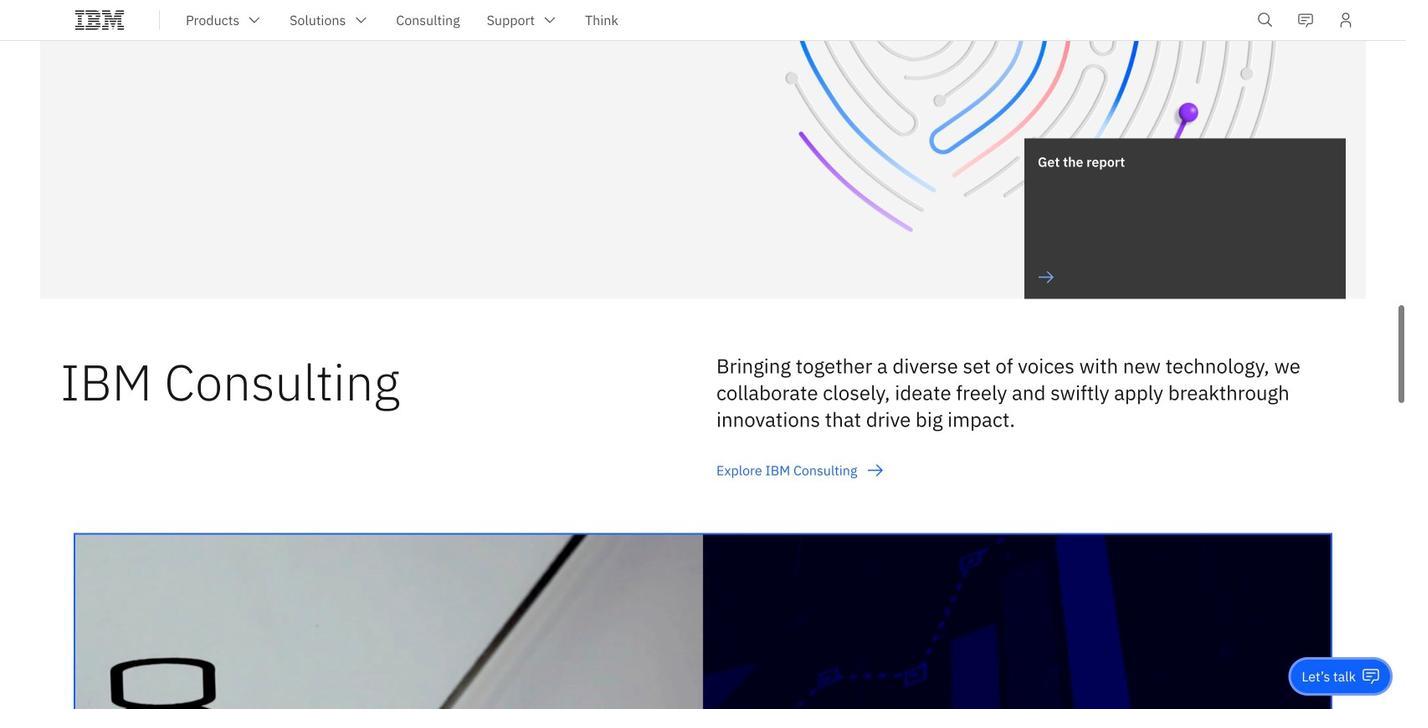 Task type: describe. For each thing, give the bounding box(es) containing it.
let's talk element
[[1302, 668, 1356, 686]]



